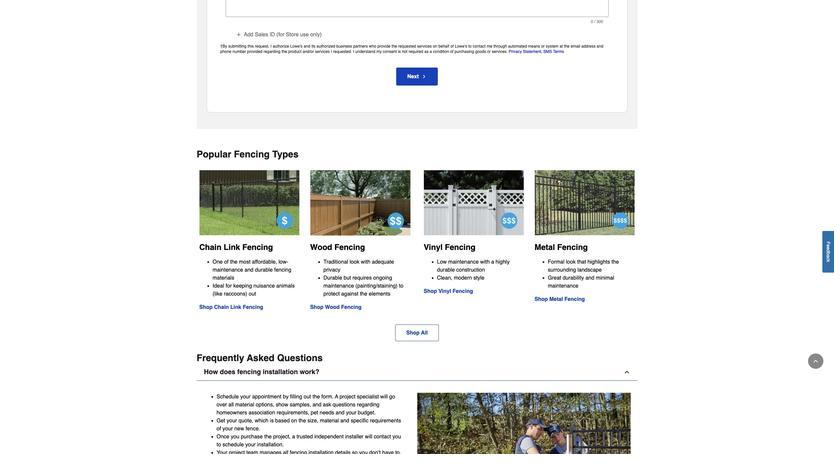 Task type: vqa. For each thing, say whether or not it's contained in the screenshot.
fence.
yes



Task type: locate. For each thing, give the bounding box(es) containing it.
0 vertical spatial chain
[[199, 243, 222, 252]]

maintenance up "materials"
[[213, 267, 243, 273]]

with up requires
[[361, 259, 371, 265]]

durability
[[563, 275, 585, 281]]

lowe's
[[290, 44, 303, 49], [455, 44, 468, 49]]

on up condition
[[433, 44, 438, 49]]

purchase
[[241, 434, 263, 440]]

vinyl down clean,
[[439, 289, 452, 295]]

phone
[[220, 49, 232, 54]]

affordable,
[[252, 259, 277, 265]]

adequate
[[372, 259, 394, 265]]

durable inside "low maintenance with a highly durable construction clean, modern style"
[[437, 267, 455, 273]]

i down partners
[[353, 49, 355, 54]]

0 horizontal spatial durable
[[255, 267, 273, 273]]

go
[[390, 394, 396, 400]]

2 vertical spatial to
[[217, 442, 221, 448]]

with up construction
[[481, 259, 490, 265]]

durable up clean,
[[437, 267, 455, 273]]

shop down clean,
[[424, 289, 437, 295]]

which
[[255, 418, 269, 424]]

and up pet
[[313, 402, 322, 408]]

a left the trusted
[[292, 434, 295, 440]]

show
[[276, 402, 289, 408]]

1 vertical spatial to
[[399, 283, 404, 289]]

1 horizontal spatial chevron up image
[[813, 358, 820, 365]]

0 horizontal spatial or
[[488, 49, 491, 54]]

1 you from the left
[[231, 434, 240, 440]]

† by submitting this request, i authorize                         lowe's and its authorized business partners who                         provide the requested services on behalf of lowe's                         to contact me through automated means or system at the                         email address and phone number provided regarding the                         product and/or services i requested. i understand my                         consent is not required as a condition of purchasing                         goods or services.
[[220, 44, 604, 54]]

metal
[[535, 243, 556, 252], [550, 297, 563, 303]]

style
[[474, 275, 485, 281]]

will right installer
[[365, 434, 373, 440]]

1 horizontal spatial regarding
[[357, 402, 380, 408]]

will left go
[[381, 394, 388, 400]]

0 vertical spatial chevron up image
[[813, 358, 820, 365]]

0 vertical spatial on
[[433, 44, 438, 49]]

a right as
[[430, 49, 432, 54]]

look up but
[[350, 259, 360, 265]]

the right against
[[360, 291, 368, 297]]

requested
[[399, 44, 416, 49]]

regarding down specialist
[[357, 402, 380, 408]]

maintenance up construction
[[449, 259, 479, 265]]

0 vertical spatial is
[[398, 49, 401, 54]]

and down most
[[245, 267, 254, 273]]

0 vertical spatial out
[[249, 291, 256, 297]]

traditional
[[324, 259, 348, 265]]

or down me on the top of page
[[488, 49, 491, 54]]

2 horizontal spatial i
[[353, 49, 355, 54]]

shop down 'great'
[[535, 297, 548, 303]]

1 vertical spatial regarding
[[357, 402, 380, 408]]

services
[[418, 44, 432, 49], [315, 49, 330, 54]]

request,
[[255, 44, 270, 49]]

1 durable from the left
[[255, 267, 273, 273]]

regarding
[[264, 49, 281, 54], [357, 402, 380, 408]]

of
[[451, 44, 454, 49], [451, 49, 454, 54], [224, 259, 229, 265], [217, 426, 221, 432]]

1 horizontal spatial out
[[304, 394, 311, 400]]

fencing down frequently asked questions
[[237, 369, 261, 376]]

material right all
[[235, 402, 254, 408]]

1 horizontal spatial material
[[320, 418, 339, 424]]

regarding down authorize
[[264, 49, 281, 54]]

quote,
[[239, 418, 254, 424]]

to inside † by submitting this request, i authorize                         lowe's and its authorized business partners who                         provide the requested services on behalf of lowe's                         to contact me through automated means or system at the                         email address and phone number provided regarding the                         product and/or services i requested. i understand my                         consent is not required as a condition of purchasing                         goods or services.
[[469, 44, 472, 49]]

i down authorized
[[331, 49, 332, 54]]

is right which
[[270, 418, 274, 424]]

1 vertical spatial wood
[[325, 305, 340, 311]]

number
[[233, 49, 246, 54]]

the left form.
[[313, 394, 320, 400]]

e up the b
[[826, 247, 832, 250]]

is inside † by submitting this request, i authorize                         lowe's and its authorized business partners who                         provide the requested services on behalf of lowe's                         to contact me through automated means or system at the                         email address and phone number provided regarding the                         product and/or services i requested. i understand my                         consent is not required as a condition of purchasing                         goods or services.
[[398, 49, 401, 54]]

shop left all
[[407, 330, 420, 336]]

metal down 'great'
[[550, 297, 563, 303]]

shop vinyl fencing
[[424, 289, 473, 295]]

on
[[433, 44, 438, 49], [291, 418, 297, 424]]

maintenance inside traditional look with adequate privacy durable but requires ongoing maintenance (painting/staining) to protect against the elements
[[324, 283, 354, 289]]

1 horizontal spatial you
[[393, 434, 401, 440]]

the left most
[[230, 259, 238, 265]]

shop for metal fencing
[[535, 297, 548, 303]]

1 vertical spatial will
[[365, 434, 373, 440]]

through
[[494, 44, 507, 49]]

0 vertical spatial contact
[[473, 44, 486, 49]]

0 horizontal spatial out
[[249, 291, 256, 297]]

fencing
[[234, 149, 270, 160], [243, 243, 273, 252], [445, 243, 476, 252], [558, 243, 588, 252], [335, 243, 365, 252], [453, 289, 473, 295], [565, 297, 585, 303], [243, 305, 263, 311], [341, 305, 362, 311]]

of right one
[[224, 259, 229, 265]]

1 horizontal spatial lowe's
[[455, 44, 468, 49]]

look
[[566, 259, 576, 265], [350, 259, 360, 265]]

0 horizontal spatial regarding
[[264, 49, 281, 54]]

1 vertical spatial out
[[304, 394, 311, 400]]

1 horizontal spatial look
[[566, 259, 576, 265]]

the up installation.
[[265, 434, 272, 440]]

project
[[340, 394, 356, 400]]

0 horizontal spatial to
[[217, 442, 221, 448]]

1 horizontal spatial contact
[[473, 44, 486, 49]]

to inside schedule your appointment by filling out the form. a project specialist will go over all material options, show samples, and ask questions regarding homeowners association requirements, pet needs and your budget. get your quote, which is based on the size, material and specific requirements of your new fence. once you purchase the project, a trusted independent installer will contact you to schedule your installation.
[[217, 442, 221, 448]]

1 vertical spatial services
[[315, 49, 330, 54]]

elements
[[369, 291, 391, 297]]

look for metal fencing
[[566, 259, 576, 265]]

on inside schedule your appointment by filling out the form. a project specialist will go over all material options, show samples, and ask questions regarding homeowners association requirements, pet needs and your budget. get your quote, which is based on the size, material and specific requirements of your new fence. once you purchase the project, a trusted independent installer will contact you to schedule your installation.
[[291, 418, 297, 424]]

landscape
[[578, 267, 602, 273]]

durable down affordable,
[[255, 267, 273, 273]]

2 e from the top
[[826, 247, 832, 250]]

you up schedule
[[231, 434, 240, 440]]

questions
[[277, 353, 323, 364]]

one of the most affordable, low- maintenance and durable fencing materials ideal for keeping nuisance animals (like raccoons) out
[[213, 259, 295, 297]]

maintenance
[[449, 259, 479, 265], [213, 267, 243, 273], [548, 283, 579, 289], [324, 283, 354, 289]]

asked
[[247, 353, 275, 364]]

wood up traditional
[[310, 243, 333, 252]]

chevron up image
[[813, 358, 820, 365], [624, 369, 631, 376]]

to down once
[[217, 442, 221, 448]]

0 horizontal spatial you
[[231, 434, 240, 440]]

f
[[826, 242, 832, 245]]

0 horizontal spatial material
[[235, 402, 254, 408]]

1 horizontal spatial fencing
[[274, 267, 292, 273]]

0 horizontal spatial fencing
[[237, 369, 261, 376]]

0 horizontal spatial contact
[[374, 434, 391, 440]]

shop metal fencing link
[[535, 297, 585, 303]]

schedule
[[223, 442, 244, 448]]

consent
[[383, 49, 397, 54]]

2 horizontal spatial to
[[469, 44, 472, 49]]

to right (painting/staining)
[[399, 283, 404, 289]]

with for vinyl fencing
[[481, 259, 490, 265]]

for
[[226, 283, 232, 289]]

surrounding
[[548, 267, 577, 273]]

1 vertical spatial link
[[231, 305, 242, 311]]

contact down the requirements
[[374, 434, 391, 440]]

a up k
[[826, 255, 832, 258]]

0 vertical spatial or
[[542, 44, 545, 49]]

maintenance down 'great'
[[548, 283, 579, 289]]

0 horizontal spatial on
[[291, 418, 297, 424]]

1 horizontal spatial durable
[[437, 267, 455, 273]]

1 horizontal spatial to
[[399, 283, 404, 289]]

contact
[[473, 44, 486, 49], [374, 434, 391, 440]]

a black metal fence next to an icon with 4 dollar signs. image
[[535, 170, 635, 236]]

is left not
[[398, 49, 401, 54]]

maintenance down durable on the bottom left of page
[[324, 283, 354, 289]]

my
[[377, 49, 382, 54]]

i right request,
[[271, 44, 272, 49]]

specialist
[[357, 394, 379, 400]]

of down get
[[217, 426, 221, 432]]

by
[[223, 44, 227, 49]]

look inside traditional look with adequate privacy durable but requires ongoing maintenance (painting/staining) to protect against the elements
[[350, 259, 360, 265]]

lowe's up product
[[290, 44, 303, 49]]

id
[[270, 32, 275, 38]]

vinyl
[[424, 243, 443, 252], [439, 289, 452, 295]]

submitting
[[228, 44, 247, 49]]

1 vertical spatial vinyl
[[439, 289, 452, 295]]

or up ,
[[542, 44, 545, 49]]

over
[[217, 402, 227, 408]]

as
[[425, 49, 429, 54]]

with inside "low maintenance with a highly durable construction clean, modern style"
[[481, 259, 490, 265]]

contact up goods
[[473, 44, 486, 49]]

0 horizontal spatial chevron up image
[[624, 369, 631, 376]]

1 horizontal spatial is
[[398, 49, 401, 54]]

requirements,
[[277, 410, 310, 416]]

look left that
[[566, 259, 576, 265]]

to
[[469, 44, 472, 49], [399, 283, 404, 289], [217, 442, 221, 448]]

1 horizontal spatial services
[[418, 44, 432, 49]]

link up most
[[224, 243, 240, 252]]

1 horizontal spatial on
[[433, 44, 438, 49]]

shop down protect
[[310, 305, 324, 311]]

link down raccoons)
[[231, 305, 242, 311]]

and down landscape
[[586, 275, 595, 281]]

0 horizontal spatial with
[[361, 259, 371, 265]]

a left the highly
[[492, 259, 495, 265]]

2 durable from the left
[[437, 267, 455, 273]]

out up the samples,
[[304, 394, 311, 400]]

1 vertical spatial contact
[[374, 434, 391, 440]]

0 vertical spatial regarding
[[264, 49, 281, 54]]

with inside traditional look with adequate privacy durable but requires ongoing maintenance (painting/staining) to protect against the elements
[[361, 259, 371, 265]]

schedule your appointment by filling out the form. a project specialist will go over all material options, show samples, and ask questions regarding homeowners association requirements, pet needs and your budget. get your quote, which is based on the size, material and specific requirements of your new fence. once you purchase the project, a trusted independent installer will contact you to schedule your installation.
[[217, 394, 401, 448]]

metal up the formal
[[535, 243, 556, 252]]

keeping
[[234, 283, 252, 289]]

1 vertical spatial on
[[291, 418, 297, 424]]

on inside † by submitting this request, i authorize                         lowe's and its authorized business partners who                         provide the requested services on behalf of lowe's                         to contact me through automated means or system at the                         email address and phone number provided regarding the                         product and/or services i requested. i understand my                         consent is not required as a condition of purchasing                         goods or services.
[[433, 44, 438, 49]]

vinyl up low
[[424, 243, 443, 252]]

and inside formal look that highlights the surrounding landscape great durability and minimal maintenance
[[586, 275, 595, 281]]

wood
[[310, 243, 333, 252], [325, 305, 340, 311]]

product
[[288, 49, 302, 54]]

1 horizontal spatial will
[[381, 394, 388, 400]]

the right highlights
[[612, 259, 620, 265]]

a black chain link fence next to an icon with 1 dollar sign. image
[[199, 170, 300, 236]]

b
[[826, 252, 832, 255]]

0 vertical spatial wood
[[310, 243, 333, 252]]

installer
[[345, 434, 364, 440]]

maintenance inside formal look that highlights the surrounding landscape great durability and minimal maintenance
[[548, 283, 579, 289]]

based
[[275, 418, 290, 424]]

0 horizontal spatial look
[[350, 259, 360, 265]]

the inside formal look that highlights the surrounding landscape great durability and minimal maintenance
[[612, 259, 620, 265]]

1 horizontal spatial or
[[542, 44, 545, 49]]

regarding inside schedule your appointment by filling out the form. a project specialist will go over all material options, show samples, and ask questions regarding homeowners association requirements, pet needs and your budget. get your quote, which is based on the size, material and specific requirements of your new fence. once you purchase the project, a trusted independent installer will contact you to schedule your installation.
[[357, 402, 380, 408]]

and left "specific"
[[341, 418, 350, 424]]

0 vertical spatial fencing
[[274, 267, 292, 273]]

ongoing
[[374, 275, 393, 281]]

your up once
[[223, 426, 233, 432]]

scroll to top element
[[809, 354, 824, 369]]

appointment
[[252, 394, 282, 400]]

e
[[826, 245, 832, 247], [826, 247, 832, 250]]

with
[[481, 259, 490, 265], [361, 259, 371, 265]]

shop down (like
[[199, 305, 213, 311]]

statement
[[523, 49, 542, 54]]

0 horizontal spatial is
[[270, 418, 274, 424]]

0 vertical spatial to
[[469, 44, 472, 49]]

chain down (like
[[214, 305, 229, 311]]

your down homeowners
[[227, 418, 237, 424]]

provided
[[247, 49, 263, 54]]

services down authorized
[[315, 49, 330, 54]]

1 vertical spatial fencing
[[237, 369, 261, 376]]

durable
[[255, 267, 273, 273], [437, 267, 455, 273]]

pet
[[311, 410, 318, 416]]

look inside formal look that highlights the surrounding landscape great durability and minimal maintenance
[[566, 259, 576, 265]]

your down purchase
[[246, 442, 256, 448]]

1 horizontal spatial with
[[481, 259, 490, 265]]

shop all link
[[396, 325, 439, 342]]

on down requirements,
[[291, 418, 297, 424]]

frequently asked questions
[[197, 353, 323, 364]]

chain up one
[[199, 243, 222, 252]]

purchasing
[[455, 49, 475, 54]]

fencing inside how does fencing installation work? button
[[237, 369, 261, 376]]

wood down protect
[[325, 305, 340, 311]]

installation
[[263, 369, 298, 376]]

sms
[[544, 49, 553, 54]]

chevron up image inside scroll to top element
[[813, 358, 820, 365]]

0 vertical spatial metal
[[535, 243, 556, 252]]

out inside one of the most affordable, low- maintenance and durable fencing materials ideal for keeping nuisance animals (like raccoons) out
[[249, 291, 256, 297]]

1 lowe's from the left
[[290, 44, 303, 49]]

0 horizontal spatial lowe's
[[290, 44, 303, 49]]

1 vertical spatial is
[[270, 418, 274, 424]]

your down the questions
[[346, 410, 357, 416]]

a inside 'button'
[[826, 255, 832, 258]]

material
[[235, 402, 254, 408], [320, 418, 339, 424]]

partners
[[353, 44, 368, 49]]

services up as
[[418, 44, 432, 49]]

fencing down the low-
[[274, 267, 292, 273]]

1 vertical spatial chevron up image
[[624, 369, 631, 376]]

a inside † by submitting this request, i authorize                         lowe's and its authorized business partners who                         provide the requested services on behalf of lowe's                         to contact me through automated means or system at the                         email address and phone number provided regarding the                         product and/or services i requested. i understand my                         consent is not required as a condition of purchasing                         goods or services.
[[430, 49, 432, 54]]

material down needs
[[320, 418, 339, 424]]

not
[[402, 49, 408, 54]]

a wood fence next to an icon with 2 dollar signs. image
[[310, 170, 411, 236]]

out down keeping
[[249, 291, 256, 297]]

you down the requirements
[[393, 434, 401, 440]]

link
[[224, 243, 240, 252], [231, 305, 242, 311]]

0 horizontal spatial i
[[271, 44, 272, 49]]

filling
[[290, 394, 302, 400]]

lowe's up purchasing
[[455, 44, 468, 49]]

ideal
[[213, 283, 224, 289]]

regarding inside † by submitting this request, i authorize                         lowe's and its authorized business partners who                         provide the requested services on behalf of lowe's                         to contact me through automated means or system at the                         email address and phone number provided regarding the                         product and/or services i requested. i understand my                         consent is not required as a condition of purchasing                         goods or services.
[[264, 49, 281, 54]]

e up d
[[826, 245, 832, 247]]

the up consent
[[392, 44, 398, 49]]

to up purchasing
[[469, 44, 472, 49]]

how
[[204, 369, 218, 376]]

me
[[487, 44, 493, 49]]



Task type: describe. For each thing, give the bounding box(es) containing it.
shop for vinyl fencing
[[424, 289, 437, 295]]

0 vertical spatial link
[[224, 243, 240, 252]]

the down authorize
[[282, 49, 287, 54]]

use
[[300, 32, 309, 38]]

contact inside schedule your appointment by filling out the form. a project specialist will go over all material options, show samples, and ask questions regarding homeowners association requirements, pet needs and your budget. get your quote, which is based on the size, material and specific requirements of your new fence. once you purchase the project, a trusted independent installer will contact you to schedule your installation.
[[374, 434, 391, 440]]

formal
[[548, 259, 565, 265]]

†
[[220, 44, 223, 49]]

look for wood fencing
[[350, 259, 360, 265]]

the left size,
[[299, 418, 306, 424]]

but
[[344, 275, 351, 281]]

form.
[[322, 394, 334, 400]]

the inside one of the most affordable, low- maintenance and durable fencing materials ideal for keeping nuisance animals (like raccoons) out
[[230, 259, 238, 265]]

address
[[582, 44, 596, 49]]

formal look that highlights the surrounding landscape great durability and minimal maintenance
[[548, 259, 620, 289]]

only)
[[311, 32, 322, 38]]

against
[[342, 291, 359, 297]]

0 horizontal spatial will
[[365, 434, 373, 440]]

shop chain link fencing
[[199, 305, 263, 311]]

1 vertical spatial or
[[488, 49, 491, 54]]

goods
[[476, 49, 487, 54]]

vinyl fencing
[[424, 243, 476, 252]]

0 vertical spatial services
[[418, 44, 432, 49]]

great
[[548, 275, 562, 281]]

the inside traditional look with adequate privacy durable but requires ongoing maintenance (painting/staining) to protect against the elements
[[360, 291, 368, 297]]

your right schedule
[[241, 394, 251, 400]]

privacy statement link
[[509, 49, 542, 54]]

add sales id (for store use only) button
[[236, 31, 322, 38]]

and inside one of the most affordable, low- maintenance and durable fencing materials ideal for keeping nuisance animals (like raccoons) out
[[245, 267, 254, 273]]

who
[[369, 44, 377, 49]]

animals
[[277, 283, 295, 289]]

system
[[546, 44, 559, 49]]

traditional look with adequate privacy durable but requires ongoing maintenance (painting/staining) to protect against the elements
[[324, 259, 404, 297]]

and up "and/or"
[[304, 44, 311, 49]]

plus image
[[236, 32, 241, 37]]

1 e from the top
[[826, 245, 832, 247]]

metal fencing
[[535, 243, 588, 252]]

of right condition
[[451, 49, 454, 54]]

the right at
[[565, 44, 570, 49]]

chevron up image inside how does fencing installation work? button
[[624, 369, 631, 376]]

d
[[826, 250, 832, 252]]

and right address
[[597, 44, 604, 49]]

chain link fencing
[[199, 243, 273, 252]]

authorize
[[273, 44, 289, 49]]

c
[[826, 258, 832, 260]]

of inside one of the most affordable, low- maintenance and durable fencing materials ideal for keeping nuisance animals (like raccoons) out
[[224, 259, 229, 265]]

a inside schedule your appointment by filling out the form. a project specialist will go over all material options, show samples, and ask questions regarding homeowners association requirements, pet needs and your budget. get your quote, which is based on the size, material and specific requirements of your new fence. once you purchase the project, a trusted independent installer will contact you to schedule your installation.
[[292, 434, 295, 440]]

new
[[235, 426, 244, 432]]

nuisance
[[254, 283, 275, 289]]

(like
[[213, 291, 223, 297]]

privacy
[[324, 267, 341, 273]]

shop for chain link fencing
[[199, 305, 213, 311]]

construction
[[457, 267, 485, 273]]

a white vinyl fence next to an icon with 3 dollar signs. image
[[424, 170, 524, 236]]

privacy statement , sms terms
[[509, 49, 565, 54]]

store
[[286, 32, 299, 38]]

needs
[[320, 410, 334, 416]]

add
[[244, 32, 254, 38]]

(for
[[277, 32, 285, 38]]

project,
[[273, 434, 291, 440]]

1 vertical spatial chain
[[214, 305, 229, 311]]

types
[[272, 149, 299, 160]]

out inside schedule your appointment by filling out the form. a project specialist will go over all material options, show samples, and ask questions regarding homeowners association requirements, pet needs and your budget. get your quote, which is based on the size, material and specific requirements of your new fence. once you purchase the project, a trusted independent installer will contact you to schedule your installation.
[[304, 394, 311, 400]]

contact inside † by submitting this request, i authorize                         lowe's and its authorized business partners who                         provide the requested services on behalf of lowe's                         to contact me through automated means or system at the                         email address and phone number provided regarding the                         product and/or services i requested. i understand my                         consent is not required as a condition of purchasing                         goods or services.
[[473, 44, 486, 49]]

most
[[239, 259, 251, 265]]

independent
[[315, 434, 344, 440]]

sms terms link
[[544, 49, 565, 54]]

at
[[560, 44, 563, 49]]

2 lowe's from the left
[[455, 44, 468, 49]]

maintenance inside one of the most affordable, low- maintenance and durable fencing materials ideal for keeping nuisance animals (like raccoons) out
[[213, 267, 243, 273]]

two professional independent installers in blue lowe's vests installing a black metal fence. image
[[417, 393, 631, 455]]

durable inside one of the most affordable, low- maintenance and durable fencing materials ideal for keeping nuisance animals (like raccoons) out
[[255, 267, 273, 273]]

1 horizontal spatial i
[[331, 49, 332, 54]]

does
[[220, 369, 236, 376]]

condition
[[433, 49, 449, 54]]

shop metal fencing
[[535, 297, 585, 303]]

once
[[217, 434, 230, 440]]

homeowners
[[217, 410, 247, 416]]

services.
[[492, 49, 508, 54]]

fencing inside one of the most affordable, low- maintenance and durable fencing materials ideal for keeping nuisance animals (like raccoons) out
[[274, 267, 292, 273]]

budget.
[[358, 410, 376, 416]]

popular fencing types
[[197, 149, 299, 160]]

1 vertical spatial metal
[[550, 297, 563, 303]]

,
[[542, 49, 543, 54]]

0 vertical spatial vinyl
[[424, 243, 443, 252]]

shop wood fencing link
[[310, 305, 362, 311]]

to inside traditional look with adequate privacy durable but requires ongoing maintenance (painting/staining) to protect against the elements
[[399, 283, 404, 289]]

shop chain link fencing link
[[199, 305, 263, 311]]

fence.
[[246, 426, 260, 432]]

0 vertical spatial material
[[235, 402, 254, 408]]

f e e d b a c k button
[[823, 231, 835, 273]]

minimal
[[596, 275, 615, 281]]

options,
[[256, 402, 275, 408]]

1 vertical spatial material
[[320, 418, 339, 424]]

low-
[[279, 259, 289, 265]]

2 you from the left
[[393, 434, 401, 440]]

of right 'behalf'
[[451, 44, 454, 49]]

questions
[[333, 402, 356, 408]]

association
[[249, 410, 275, 416]]

of inside schedule your appointment by filling out the form. a project specialist will go over all material options, show samples, and ask questions regarding homeowners association requirements, pet needs and your budget. get your quote, which is based on the size, material and specific requirements of your new fence. once you purchase the project, a trusted independent installer will contact you to schedule your installation.
[[217, 426, 221, 432]]

0 horizontal spatial services
[[315, 49, 330, 54]]

a
[[335, 394, 338, 400]]

popular
[[197, 149, 232, 160]]

300
[[597, 19, 604, 24]]

get
[[217, 418, 225, 424]]

email
[[571, 44, 581, 49]]

low
[[437, 259, 447, 265]]

by
[[283, 394, 289, 400]]

0 vertical spatial will
[[381, 394, 388, 400]]

schedule
[[217, 394, 239, 400]]

shop for wood fencing
[[310, 305, 324, 311]]

work?
[[300, 369, 320, 376]]

required
[[409, 49, 424, 54]]

materials
[[213, 275, 234, 281]]

is inside schedule your appointment by filling out the form. a project specialist will go over all material options, show samples, and ask questions regarding homeowners association requirements, pet needs and your budget. get your quote, which is based on the size, material and specific requirements of your new fence. once you purchase the project, a trusted independent installer will contact you to schedule your installation.
[[270, 418, 274, 424]]

authorized
[[317, 44, 335, 49]]

requires
[[353, 275, 372, 281]]

(painting/staining)
[[356, 283, 398, 289]]

with for wood fencing
[[361, 259, 371, 265]]

a inside "low maintenance with a highly durable construction clean, modern style"
[[492, 259, 495, 265]]

wood fencing
[[310, 243, 365, 252]]

and down the questions
[[336, 410, 345, 416]]

requirements
[[370, 418, 401, 424]]

maintenance inside "low maintenance with a highly durable construction clean, modern style"
[[449, 259, 479, 265]]

size,
[[308, 418, 319, 424]]

provide
[[378, 44, 391, 49]]

chevron right image
[[422, 74, 427, 79]]



